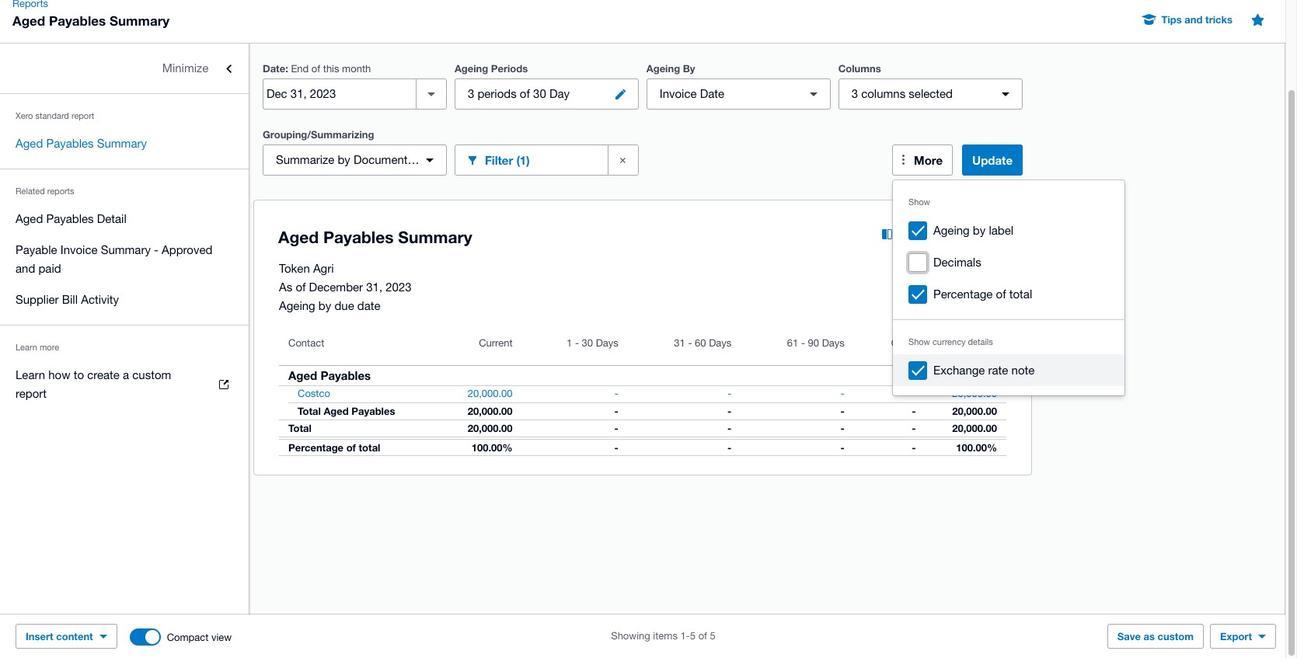 Task type: locate. For each thing, give the bounding box(es) containing it.
days right 1
[[596, 337, 618, 349]]

- link down 61 - 90 days
[[831, 386, 854, 402]]

0 horizontal spatial 3
[[468, 87, 474, 100]]

supplier bill activity
[[16, 293, 119, 306]]

periods
[[478, 87, 517, 100]]

of inside report output element
[[346, 441, 356, 454]]

- link down older
[[903, 386, 925, 402]]

1
[[567, 337, 572, 349]]

list box
[[893, 180, 1125, 396]]

showing
[[611, 630, 650, 642]]

1 vertical spatial 30
[[582, 337, 593, 349]]

1 vertical spatial custom
[[1158, 630, 1194, 643]]

save as custom button
[[1107, 624, 1204, 649]]

0 vertical spatial and
[[1185, 13, 1203, 26]]

total inside report output element
[[359, 441, 380, 454]]

reports
[[47, 187, 74, 196]]

ageing up 'periods' on the left top
[[455, 62, 488, 75]]

1 horizontal spatial columns
[[947, 228, 994, 242]]

0 horizontal spatial and
[[16, 262, 35, 275]]

1 vertical spatial and
[[16, 262, 35, 275]]

- link down 31 - 60 days at the right bottom of the page
[[718, 386, 741, 402]]

aged inside "link"
[[16, 137, 43, 150]]

1 vertical spatial percentage of total
[[288, 441, 380, 454]]

1 3 from the left
[[468, 87, 474, 100]]

report down the learn more
[[16, 387, 47, 400]]

learn how to create a custom report link
[[0, 360, 249, 410]]

1 horizontal spatial 3
[[852, 87, 858, 100]]

ageing inside button
[[933, 224, 970, 237]]

1 vertical spatial aged payables summary
[[16, 137, 147, 150]]

ageing up decimals
[[933, 224, 970, 237]]

1 horizontal spatial 100.00%
[[956, 441, 997, 454]]

by inside button
[[973, 224, 986, 237]]

total aged payables
[[298, 405, 395, 417]]

and down payable
[[16, 262, 35, 275]]

percentage down total aged payables
[[288, 441, 344, 454]]

total
[[976, 337, 997, 349], [298, 405, 321, 417], [288, 422, 312, 434]]

0 vertical spatial learn
[[16, 343, 37, 352]]

contact
[[288, 337, 324, 349]]

related
[[16, 187, 45, 196]]

as
[[1144, 630, 1155, 643]]

total down decimals button
[[1009, 288, 1032, 301]]

by left the due
[[319, 299, 331, 312]]

0 horizontal spatial 20,000.00 link
[[458, 386, 522, 402]]

0 vertical spatial summary
[[110, 12, 170, 29]]

and inside payable invoice summary - approved and paid
[[16, 262, 35, 275]]

5 right 1-
[[710, 630, 716, 642]]

1 horizontal spatial 20,000.00 link
[[943, 386, 1006, 402]]

2 horizontal spatial by
[[973, 224, 986, 237]]

0 vertical spatial date
[[263, 62, 285, 75]]

1 horizontal spatial days
[[709, 337, 732, 349]]

show up reorder
[[909, 197, 930, 207]]

of right 1-
[[698, 630, 707, 642]]

days inside 'button'
[[822, 337, 845, 349]]

2 learn from the top
[[16, 368, 45, 382]]

columns inside reorder columns button
[[947, 228, 994, 242]]

payables down xero standard report at the left of page
[[46, 137, 94, 150]]

summary down minimize button
[[97, 137, 147, 150]]

exchange rate note button
[[893, 354, 1125, 386]]

date : end of this month
[[263, 62, 371, 75]]

days right 90
[[822, 337, 845, 349]]

:
[[285, 62, 288, 75]]

show for show
[[909, 197, 930, 207]]

payables up minimize button
[[49, 12, 106, 29]]

1 show from the top
[[909, 197, 930, 207]]

how
[[48, 368, 70, 382]]

ageing by
[[646, 62, 695, 75]]

summary up minimize button
[[110, 12, 170, 29]]

percentage of total inside button
[[933, 288, 1032, 301]]

insert
[[26, 630, 53, 643]]

5 right items
[[690, 630, 696, 642]]

Select end date field
[[263, 79, 416, 109]]

3 for 3 columns selected
[[852, 87, 858, 100]]

3 days from the left
[[822, 337, 845, 349]]

60
[[695, 337, 706, 349]]

group
[[893, 180, 1125, 396]]

0 horizontal spatial 5
[[690, 630, 696, 642]]

of inside token agri as of december 31, 2023 ageing by due date
[[296, 281, 306, 294]]

report inside learn how to create a custom report
[[16, 387, 47, 400]]

1 horizontal spatial and
[[1185, 13, 1203, 26]]

1 vertical spatial report
[[16, 387, 47, 400]]

0 vertical spatial columns
[[861, 87, 906, 100]]

1 learn from the top
[[16, 343, 37, 352]]

export
[[1220, 630, 1252, 643]]

0 horizontal spatial percentage
[[288, 441, 344, 454]]

2 show from the top
[[909, 337, 930, 347]]

0 horizontal spatial columns
[[861, 87, 906, 100]]

learn inside learn how to create a custom report
[[16, 368, 45, 382]]

percentage of total
[[933, 288, 1032, 301], [288, 441, 380, 454]]

learn more
[[16, 343, 59, 352]]

- link down the 1 - 30 days
[[605, 386, 628, 402]]

1 horizontal spatial date
[[700, 87, 724, 100]]

summarize
[[276, 153, 334, 166]]

summary down aged payables detail link
[[101, 243, 151, 256]]

by
[[338, 153, 350, 166], [973, 224, 986, 237], [319, 299, 331, 312]]

31 - 60 days
[[674, 337, 732, 349]]

0 vertical spatial by
[[338, 153, 350, 166]]

columns down columns
[[861, 87, 906, 100]]

invoice
[[660, 87, 697, 100], [60, 243, 98, 256]]

1 days from the left
[[596, 337, 618, 349]]

0 vertical spatial show
[[909, 197, 930, 207]]

total inside button
[[1009, 288, 1032, 301]]

0 horizontal spatial custom
[[132, 368, 171, 382]]

token
[[279, 262, 310, 275]]

0 vertical spatial report
[[71, 111, 94, 120]]

20,000.00 link down current button
[[458, 386, 522, 402]]

0 vertical spatial 30
[[533, 87, 546, 100]]

invoice inside popup button
[[660, 87, 697, 100]]

1 horizontal spatial percentage of total
[[933, 288, 1032, 301]]

aged payables summary up minimize button
[[12, 12, 170, 29]]

1 vertical spatial invoice
[[60, 243, 98, 256]]

by left "label"
[[973, 224, 986, 237]]

report output element
[[279, 328, 1006, 456]]

3 left 'periods' on the left top
[[468, 87, 474, 100]]

ageing left by
[[646, 62, 680, 75]]

aged payables summary inside "link"
[[16, 137, 147, 150]]

custom right a
[[132, 368, 171, 382]]

payable invoice summary - approved and paid
[[16, 243, 212, 275]]

1 vertical spatial columns
[[947, 228, 994, 242]]

custom inside the save as custom button
[[1158, 630, 1194, 643]]

0 vertical spatial percentage of total
[[933, 288, 1032, 301]]

grouping/summarizing
[[263, 128, 374, 141]]

date
[[263, 62, 285, 75], [700, 87, 724, 100]]

as
[[279, 281, 292, 294]]

4 - link from the left
[[903, 386, 925, 402]]

learn down the learn more
[[16, 368, 45, 382]]

to
[[74, 368, 84, 382]]

percentage down decimals
[[933, 288, 993, 301]]

30 right 1
[[582, 337, 593, 349]]

- inside payable invoice summary - approved and paid
[[154, 243, 159, 256]]

invoice down ageing by
[[660, 87, 697, 100]]

aged payables summary down xero standard report at the left of page
[[16, 137, 147, 150]]

1 5 from the left
[[690, 630, 696, 642]]

0 horizontal spatial 30
[[533, 87, 546, 100]]

0 horizontal spatial days
[[596, 337, 618, 349]]

list of convenience dates image
[[416, 78, 447, 110]]

0 horizontal spatial total
[[359, 441, 380, 454]]

20,000.00 link down exchange rate note
[[943, 386, 1006, 402]]

by inside popup button
[[338, 153, 350, 166]]

2 vertical spatial by
[[319, 299, 331, 312]]

3 down columns
[[852, 87, 858, 100]]

summary for payable invoice summary - approved and paid "link"
[[101, 243, 151, 256]]

1 horizontal spatial total
[[1009, 288, 1032, 301]]

columns for reorder
[[947, 228, 994, 242]]

1 horizontal spatial custom
[[1158, 630, 1194, 643]]

more button
[[892, 145, 953, 176]]

1 vertical spatial show
[[909, 337, 930, 347]]

tips and tricks
[[1162, 13, 1233, 26]]

days for 61 - 90 days
[[822, 337, 845, 349]]

days right 60
[[709, 337, 732, 349]]

Report title field
[[274, 220, 845, 256]]

20,000.00
[[468, 388, 513, 399], [952, 388, 997, 399], [468, 405, 513, 417], [952, 405, 997, 417], [468, 422, 513, 434], [952, 422, 997, 434]]

content
[[56, 630, 93, 643]]

custom right as
[[1158, 630, 1194, 643]]

3
[[468, 87, 474, 100], [852, 87, 858, 100]]

learn left more
[[16, 343, 37, 352]]

reorder
[[898, 228, 943, 242]]

payables down the contact button
[[321, 368, 371, 382]]

20,000.00 link
[[458, 386, 522, 402], [943, 386, 1006, 402]]

1 vertical spatial learn
[[16, 368, 45, 382]]

aged payables detail link
[[0, 204, 249, 235]]

0 horizontal spatial invoice
[[60, 243, 98, 256]]

compact view
[[167, 631, 232, 643]]

1 vertical spatial date
[[700, 87, 724, 100]]

days for 1 - 30 days
[[596, 337, 618, 349]]

invoice inside payable invoice summary - approved and paid
[[60, 243, 98, 256]]

payables inside "link"
[[46, 137, 94, 150]]

0 vertical spatial custom
[[132, 368, 171, 382]]

total down total aged payables
[[359, 441, 380, 454]]

1 vertical spatial summary
[[97, 137, 147, 150]]

2 vertical spatial summary
[[101, 243, 151, 256]]

2 vertical spatial total
[[288, 422, 312, 434]]

total
[[1009, 288, 1032, 301], [359, 441, 380, 454]]

ageing by label
[[933, 224, 1014, 237]]

1 vertical spatial total
[[359, 441, 380, 454]]

aged payables summary
[[12, 12, 170, 29], [16, 137, 147, 150]]

and right tips
[[1185, 13, 1203, 26]]

percentage of total down total aged payables
[[288, 441, 380, 454]]

and
[[1185, 13, 1203, 26], [16, 262, 35, 275]]

report right standard
[[71, 111, 94, 120]]

ageing for ageing periods
[[455, 62, 488, 75]]

percentage of total down decimals
[[933, 288, 1032, 301]]

3 - link from the left
[[831, 386, 854, 402]]

bill
[[62, 293, 78, 306]]

1 horizontal spatial invoice
[[660, 87, 697, 100]]

0 horizontal spatial percentage of total
[[288, 441, 380, 454]]

0 vertical spatial aged payables summary
[[12, 12, 170, 29]]

by down "grouping/summarizing"
[[338, 153, 350, 166]]

aged
[[12, 12, 45, 29], [16, 137, 43, 150], [16, 212, 43, 225], [288, 368, 317, 382], [324, 405, 349, 417]]

2 days from the left
[[709, 337, 732, 349]]

columns
[[861, 87, 906, 100], [947, 228, 994, 242]]

2 3 from the left
[[852, 87, 858, 100]]

0 vertical spatial invoice
[[660, 87, 697, 100]]

learn how to create a custom report
[[16, 368, 171, 400]]

filter (1)
[[485, 153, 530, 167]]

0 vertical spatial total
[[1009, 288, 1032, 301]]

3 for 3 periods of 30 day
[[468, 87, 474, 100]]

columns up decimals
[[947, 228, 994, 242]]

1 vertical spatial percentage
[[288, 441, 344, 454]]

insert content button
[[16, 624, 117, 649]]

columns for 3
[[861, 87, 906, 100]]

payables
[[49, 12, 106, 29], [46, 137, 94, 150], [46, 212, 94, 225], [321, 368, 371, 382], [352, 405, 395, 417]]

of down total aged payables
[[346, 441, 356, 454]]

invoice down aged payables detail
[[60, 243, 98, 256]]

1 vertical spatial total
[[298, 405, 321, 417]]

0 vertical spatial percentage
[[933, 288, 993, 301]]

0 horizontal spatial 100.00%
[[472, 441, 513, 454]]

reorder columns button
[[870, 219, 1006, 250]]

days for 31 - 60 days
[[709, 337, 732, 349]]

30 left day
[[533, 87, 546, 100]]

1 vertical spatial by
[[973, 224, 986, 237]]

30 inside report output element
[[582, 337, 593, 349]]

0 horizontal spatial by
[[319, 299, 331, 312]]

1 horizontal spatial percentage
[[933, 288, 993, 301]]

ageing for ageing by
[[646, 62, 680, 75]]

label
[[989, 224, 1014, 237]]

0 vertical spatial total
[[976, 337, 997, 349]]

1 horizontal spatial 30
[[582, 337, 593, 349]]

save as custom
[[1117, 630, 1194, 643]]

ageing
[[455, 62, 488, 75], [646, 62, 680, 75], [933, 224, 970, 237], [279, 299, 315, 312]]

ageing down 'as'
[[279, 299, 315, 312]]

by for ageing
[[973, 224, 986, 237]]

of right 'as'
[[296, 281, 306, 294]]

0 horizontal spatial report
[[16, 387, 47, 400]]

1 horizontal spatial 5
[[710, 630, 716, 642]]

1 horizontal spatial by
[[338, 153, 350, 166]]

show left currency
[[909, 337, 930, 347]]

report
[[71, 111, 94, 120], [16, 387, 47, 400]]

of left this
[[312, 63, 320, 75]]

summary inside payable invoice summary - approved and paid
[[101, 243, 151, 256]]

3 inside button
[[468, 87, 474, 100]]

2 horizontal spatial days
[[822, 337, 845, 349]]

learn for learn how to create a custom report
[[16, 368, 45, 382]]



Task type: vqa. For each thing, say whether or not it's contained in the screenshot.
AND to the right
yes



Task type: describe. For each thing, give the bounding box(es) containing it.
percentage inside report output element
[[288, 441, 344, 454]]

of right 'periods' on the left top
[[520, 87, 530, 100]]

90
[[808, 337, 819, 349]]

show currency details
[[909, 337, 993, 347]]

filter (1) button
[[455, 145, 608, 176]]

decimals
[[933, 256, 981, 269]]

day
[[549, 87, 570, 100]]

and inside tips and tricks button
[[1185, 13, 1203, 26]]

update button
[[962, 145, 1023, 176]]

1 - 30 days button
[[522, 328, 628, 365]]

xero standard report
[[16, 111, 94, 120]]

2 5 from the left
[[710, 630, 716, 642]]

remove from favorites image
[[1242, 4, 1273, 35]]

supplier bill activity link
[[0, 284, 249, 316]]

payables down reports
[[46, 212, 94, 225]]

standard
[[35, 111, 69, 120]]

december
[[309, 281, 363, 294]]

minimize
[[162, 61, 208, 75]]

61 - 90 days
[[787, 337, 845, 349]]

month
[[342, 63, 371, 75]]

approved
[[162, 243, 212, 256]]

total inside button
[[976, 337, 997, 349]]

view
[[211, 631, 232, 643]]

older
[[891, 337, 916, 349]]

31
[[674, 337, 685, 349]]

61 - 90 days button
[[741, 328, 854, 365]]

1 20,000.00 link from the left
[[458, 386, 522, 402]]

aged payables
[[288, 368, 371, 382]]

invoice date button
[[646, 78, 831, 110]]

note
[[1012, 364, 1035, 377]]

current
[[479, 337, 513, 349]]

costco link
[[279, 386, 340, 402]]

decimals button
[[893, 246, 1125, 278]]

more
[[40, 343, 59, 352]]

date
[[357, 299, 381, 312]]

2023
[[386, 281, 412, 294]]

paid
[[38, 262, 61, 275]]

2 20,000.00 link from the left
[[943, 386, 1006, 402]]

current button
[[439, 328, 522, 365]]

tips and tricks button
[[1134, 7, 1242, 32]]

currency
[[933, 337, 966, 347]]

save
[[1117, 630, 1141, 643]]

show for show currency details
[[909, 337, 930, 347]]

update
[[972, 153, 1013, 167]]

learn for learn more
[[16, 343, 37, 352]]

1 - 30 days
[[567, 337, 618, 349]]

ageing periods
[[455, 62, 528, 75]]

aged payables summary link
[[0, 128, 249, 159]]

showing items 1-5 of 5
[[611, 630, 716, 642]]

31 - 60 days button
[[628, 328, 741, 365]]

percentage inside button
[[933, 288, 993, 301]]

(1)
[[516, 153, 530, 167]]

by inside token agri as of december 31, 2023 ageing by due date
[[319, 299, 331, 312]]

related reports
[[16, 187, 74, 196]]

summary for aged payables summary "link"
[[97, 137, 147, 150]]

0 horizontal spatial date
[[263, 62, 285, 75]]

ageing inside token agri as of december 31, 2023 ageing by due date
[[279, 299, 315, 312]]

agri
[[313, 262, 334, 275]]

reorder columns
[[898, 228, 994, 242]]

contact button
[[279, 328, 439, 365]]

create
[[87, 368, 120, 382]]

exchange rate note
[[933, 364, 1035, 377]]

group containing ageing by label
[[893, 180, 1125, 396]]

detail
[[97, 212, 127, 225]]

costco
[[298, 388, 330, 399]]

tricks
[[1206, 13, 1233, 26]]

compact
[[167, 631, 209, 643]]

remove all filters image
[[611, 148, 636, 173]]

filter
[[485, 153, 513, 167]]

1 - link from the left
[[605, 386, 628, 402]]

2 100.00% from the left
[[956, 441, 997, 454]]

exchange
[[933, 364, 985, 377]]

custom inside learn how to create a custom report
[[132, 368, 171, 382]]

aged payables detail
[[16, 212, 127, 225]]

more
[[914, 153, 943, 167]]

1 100.00% from the left
[[472, 441, 513, 454]]

periods
[[491, 62, 528, 75]]

date inside popup button
[[700, 87, 724, 100]]

- inside 'button'
[[801, 337, 805, 349]]

of inside date : end of this month
[[312, 63, 320, 75]]

percentage of total inside report output element
[[288, 441, 380, 454]]

ageing for ageing by label
[[933, 224, 970, 237]]

by for summarize
[[338, 153, 350, 166]]

document
[[354, 153, 408, 166]]

token agri as of december 31, 2023 ageing by due date
[[279, 262, 412, 312]]

items
[[653, 630, 678, 642]]

1 horizontal spatial report
[[71, 111, 94, 120]]

rate
[[988, 364, 1008, 377]]

percentage of total button
[[893, 278, 1125, 310]]

2 - link from the left
[[718, 386, 741, 402]]

details
[[968, 337, 993, 347]]

type
[[411, 153, 435, 166]]

minimize button
[[0, 53, 249, 84]]

list box containing ageing by label
[[893, 180, 1125, 396]]

end
[[291, 63, 309, 75]]

summarize by document type
[[276, 153, 435, 166]]

xero
[[16, 111, 33, 120]]

of down decimals button
[[996, 288, 1006, 301]]

3 periods of 30 day
[[468, 87, 570, 100]]

payables down "aged payables"
[[352, 405, 395, 417]]

this
[[323, 63, 339, 75]]

tips
[[1162, 13, 1182, 26]]

due
[[335, 299, 354, 312]]

payable
[[16, 243, 57, 256]]

insert content
[[26, 630, 93, 643]]

columns
[[838, 62, 881, 75]]



